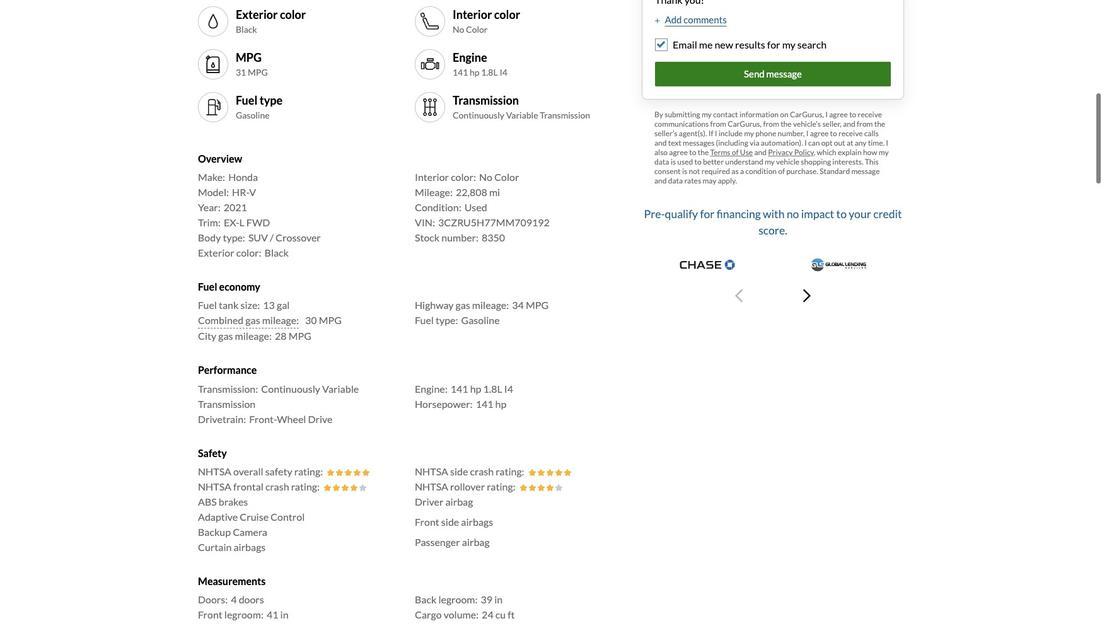Task type: vqa. For each thing, say whether or not it's contained in the screenshot.


Task type: describe. For each thing, give the bounding box(es) containing it.
side for nhtsa
[[450, 465, 468, 477]]

to down agent(s).
[[690, 148, 697, 157]]

and right the use
[[755, 148, 767, 157]]

i right vehicle's
[[826, 110, 828, 119]]

my left phone
[[744, 129, 754, 138]]

condition:
[[415, 201, 461, 213]]

31
[[236, 67, 246, 77]]

consent
[[655, 167, 681, 176]]

contact
[[713, 110, 738, 119]]

mpg right 31 at the top of page
[[248, 67, 268, 77]]

2 vertical spatial hp
[[495, 398, 507, 410]]

13
[[263, 299, 275, 311]]

0 vertical spatial front
[[415, 516, 439, 528]]

, which explain how my data is used to better understand my vehicle shopping interests. this consent is not required as a condition of purchase. standard message and data rates may apply.
[[655, 148, 889, 186]]

suv
[[248, 232, 268, 244]]

nhtsa for nhtsa overall safety rating:
[[198, 465, 231, 477]]

drivetrain:
[[198, 413, 246, 425]]

rating: for nhtsa side crash rating:
[[496, 465, 524, 477]]

i4 for engine:
[[504, 383, 513, 395]]

comments
[[684, 14, 727, 25]]

control
[[271, 511, 305, 523]]

fuel for economy
[[198, 281, 217, 293]]

transmission image
[[420, 97, 440, 117]]

color for color
[[466, 24, 488, 34]]

nhtsa rollover rating:
[[415, 480, 516, 492]]

0 horizontal spatial cargurus,
[[728, 119, 762, 129]]

can
[[809, 138, 820, 148]]

continuously inside transmission continuously variable transmission
[[453, 110, 504, 120]]

hp for engine:
[[470, 383, 481, 395]]

impact
[[801, 207, 834, 221]]

of inside , which explain how my data is used to better understand my vehicle shopping interests. this consent is not required as a condition of purchase. standard message and data rates may apply.
[[778, 167, 785, 176]]

interior for color:
[[415, 171, 449, 183]]

airbag for passenger airbag
[[462, 536, 490, 548]]

mileage: inside highway gas mileage: 34 mpg fuel type: gasoline
[[472, 299, 509, 311]]

/
[[270, 232, 274, 244]]

2 vertical spatial mileage:
[[235, 330, 272, 342]]

interests.
[[833, 157, 864, 167]]

interior color: no color mileage: 22,808 mi condition: used vin: 3czru5h77mm709192 stock number: 8350
[[415, 171, 550, 244]]

at
[[847, 138, 854, 148]]

city
[[198, 330, 216, 342]]

adaptive
[[198, 511, 238, 523]]

number:
[[442, 232, 479, 244]]

1 from from the left
[[710, 119, 726, 129]]

year:
[[198, 201, 221, 213]]

front inside doors: 4 doors front legroom: 41 in
[[198, 609, 222, 621]]

nhtsa for nhtsa side crash rating:
[[415, 465, 448, 477]]

fuel inside highway gas mileage: 34 mpg fuel type: gasoline
[[415, 314, 434, 326]]

1 horizontal spatial transmission
[[453, 94, 519, 107]]

side for front
[[441, 516, 459, 528]]

messages
[[683, 138, 715, 148]]

wheel
[[277, 413, 306, 425]]

chevron right image
[[803, 288, 811, 303]]

abs brakes adaptive cruise control backup camera curtain airbags
[[198, 496, 305, 553]]

purchase.
[[787, 167, 819, 176]]

gasoline inside highway gas mileage: 34 mpg fuel type: gasoline
[[461, 314, 500, 326]]

out
[[834, 138, 845, 148]]

for inside pre-qualify for financing with no impact to your credit score.
[[700, 207, 715, 221]]

shopping
[[801, 157, 831, 167]]

2 horizontal spatial agree
[[829, 110, 848, 119]]

2 horizontal spatial the
[[875, 119, 886, 129]]

,
[[814, 148, 816, 157]]

engine
[[453, 51, 487, 65]]

rating: for nhtsa overall safety rating:
[[294, 465, 323, 477]]

fuel economy
[[198, 281, 260, 293]]

crash for frontal
[[265, 480, 289, 492]]

exterior color image
[[203, 11, 223, 32]]

by submitting my contact information on cargurus, i agree to receive communications from cargurus, from the vehicle's seller, and from the seller's agent(s). if i include my phone number, i agree to receive calls and text messages (including via automation). i can opt out at any time. i also agree to the
[[655, 110, 889, 157]]

gal
[[277, 299, 290, 311]]

interior color image
[[420, 11, 440, 32]]

interior color no color
[[453, 8, 520, 34]]

your
[[849, 207, 871, 221]]

0 vertical spatial receive
[[858, 110, 882, 119]]

cargo
[[415, 609, 442, 621]]

and right seller, at the right of page
[[843, 119, 856, 129]]

34
[[512, 299, 524, 311]]

engine 141 hp 1.8l i4
[[453, 51, 508, 77]]

exterior inside 'make: honda model: hr-v year: 2021 trim: ex-l fwd body type: suv / crossover exterior color: black'
[[198, 247, 234, 259]]

doors:
[[198, 593, 228, 605]]

continuously variable transmission
[[198, 383, 359, 410]]

black inside exterior color black
[[236, 24, 257, 34]]

1 vertical spatial mileage:
[[262, 314, 299, 326]]

front-
[[249, 413, 277, 425]]

mpg right '30'
[[319, 314, 342, 326]]

required
[[702, 167, 730, 176]]

airbag for driver airbag
[[446, 496, 473, 508]]

2 from from the left
[[763, 119, 779, 129]]

2021
[[224, 201, 247, 213]]

and left text at top
[[655, 138, 667, 148]]

1 horizontal spatial is
[[682, 167, 688, 176]]

1 horizontal spatial the
[[781, 119, 792, 129]]

24
[[482, 609, 494, 621]]

explain
[[838, 148, 862, 157]]

2 vertical spatial gas
[[218, 330, 233, 342]]

pre-qualify for financing with no impact to your credit score. button
[[642, 201, 904, 315]]

my left search on the right of page
[[782, 38, 796, 50]]

score.
[[759, 224, 788, 237]]

also
[[655, 148, 668, 157]]

rating: for nhtsa frontal crash rating:
[[291, 480, 320, 492]]

2 vertical spatial 141
[[476, 398, 493, 410]]

0 vertical spatial data
[[655, 157, 669, 167]]

credit
[[874, 207, 902, 221]]

me
[[699, 38, 713, 50]]

standard
[[820, 167, 850, 176]]

with
[[763, 207, 785, 221]]

39
[[481, 593, 493, 605]]

1 vertical spatial agree
[[810, 129, 829, 138]]

cruise
[[240, 511, 269, 523]]

qualify
[[665, 207, 698, 221]]

30
[[305, 314, 317, 326]]

how
[[863, 148, 878, 157]]

brakes
[[219, 496, 248, 508]]

to inside , which explain how my data is used to better understand my vehicle shopping interests. this consent is not required as a condition of purchase. standard message and data rates may apply.
[[695, 157, 702, 167]]

highway
[[415, 299, 454, 311]]

mpg inside highway gas mileage: 34 mpg fuel type: gasoline
[[526, 299, 549, 311]]

nhtsa frontal crash rating:
[[198, 480, 320, 492]]

calls
[[864, 129, 879, 138]]

color: inside 'make: honda model: hr-v year: 2021 trim: ex-l fwd body type: suv / crossover exterior color: black'
[[236, 247, 261, 259]]

interior for color
[[453, 8, 492, 22]]

safety
[[198, 447, 227, 459]]

message inside send message button
[[767, 68, 802, 80]]

new
[[715, 38, 733, 50]]

0 horizontal spatial agree
[[669, 148, 688, 157]]

141 for engine:
[[451, 383, 468, 395]]

airbags inside abs brakes adaptive cruise control backup camera curtain airbags
[[234, 541, 266, 553]]

driver airbag
[[415, 496, 473, 508]]

may
[[703, 176, 717, 186]]

send message
[[744, 68, 802, 80]]

0 horizontal spatial is
[[671, 157, 676, 167]]

message inside , which explain how my data is used to better understand my vehicle shopping interests. this consent is not required as a condition of purchase. standard message and data rates may apply.
[[852, 167, 880, 176]]

transmission continuously variable transmission
[[453, 94, 590, 120]]

hr-
[[232, 186, 249, 198]]

to right seller, at the right of page
[[850, 110, 857, 119]]

front side airbags
[[415, 516, 493, 528]]

crash for side
[[470, 465, 494, 477]]

mpg right the "28"
[[289, 330, 312, 342]]

transmission inside continuously variable transmission
[[198, 398, 256, 410]]

no
[[787, 207, 799, 221]]

include
[[719, 129, 743, 138]]

gas inside highway gas mileage: 34 mpg fuel type: gasoline
[[456, 299, 470, 311]]

automation).
[[761, 138, 803, 148]]

results
[[735, 38, 765, 50]]

understand
[[725, 157, 764, 167]]

in inside doors: 4 doors front legroom: 41 in
[[280, 609, 289, 621]]

honda
[[228, 171, 258, 183]]

41
[[267, 609, 278, 621]]

highway gas mileage: 34 mpg fuel type: gasoline
[[415, 299, 549, 326]]

chevron left image
[[735, 288, 743, 303]]

color for exterior color
[[280, 8, 306, 22]]

body
[[198, 232, 221, 244]]

0 vertical spatial of
[[732, 148, 739, 157]]

my left vehicle
[[765, 157, 775, 167]]

phone
[[756, 129, 777, 138]]



Task type: locate. For each thing, give the bounding box(es) containing it.
engine image
[[420, 54, 440, 74]]

is
[[671, 157, 676, 167], [682, 167, 688, 176]]

for right qualify
[[700, 207, 715, 221]]

add comments button
[[655, 13, 727, 27]]

color inside the interior color no color
[[466, 24, 488, 34]]

0 vertical spatial gasoline
[[236, 110, 270, 120]]

1 vertical spatial side
[[441, 516, 459, 528]]

1 horizontal spatial type:
[[436, 314, 458, 326]]

mi
[[489, 186, 500, 198]]

exterior down body
[[198, 247, 234, 259]]

used
[[465, 201, 487, 213]]

and down also
[[655, 176, 667, 186]]

in right 39
[[495, 593, 503, 605]]

0 vertical spatial type:
[[223, 232, 245, 244]]

1 vertical spatial in
[[280, 609, 289, 621]]

horsepower:
[[415, 398, 473, 410]]

2 horizontal spatial transmission
[[540, 110, 590, 120]]

0 horizontal spatial variable
[[322, 383, 359, 395]]

1 vertical spatial continuously
[[261, 383, 320, 395]]

i right time.
[[886, 138, 889, 148]]

i left can at the top of page
[[805, 138, 807, 148]]

variable inside transmission continuously variable transmission
[[506, 110, 538, 120]]

the up time.
[[875, 119, 886, 129]]

color for interior color
[[494, 8, 520, 22]]

0 vertical spatial in
[[495, 593, 503, 605]]

0 horizontal spatial the
[[698, 148, 709, 157]]

trim:
[[198, 216, 221, 228]]

gas down size:
[[246, 314, 260, 326]]

0 vertical spatial color:
[[451, 171, 476, 183]]

color:
[[451, 171, 476, 183], [236, 247, 261, 259]]

gas right highway at the top left of page
[[456, 299, 470, 311]]

used
[[677, 157, 693, 167]]

continuously right the transmission icon in the left top of the page
[[453, 110, 504, 120]]

141 right horsepower:
[[476, 398, 493, 410]]

from up any
[[857, 119, 873, 129]]

fuel for type
[[236, 94, 258, 107]]

0 vertical spatial variable
[[506, 110, 538, 120]]

type
[[260, 94, 283, 107]]

nhtsa for nhtsa frontal crash rating:
[[198, 480, 231, 492]]

variable inside continuously variable transmission
[[322, 383, 359, 395]]

1 vertical spatial message
[[852, 167, 880, 176]]

no inside interior color: no color mileage: 22,808 mi condition: used vin: 3czru5h77mm709192 stock number: 8350
[[479, 171, 493, 183]]

type: down highway at the top left of page
[[436, 314, 458, 326]]

1 vertical spatial gasoline
[[461, 314, 500, 326]]

color: up 22,808
[[451, 171, 476, 183]]

i4 inside engine: 141 hp 1.8l i4 horsepower: 141 hp
[[504, 383, 513, 395]]

1 horizontal spatial color:
[[451, 171, 476, 183]]

0 vertical spatial continuously
[[453, 110, 504, 120]]

no for color
[[453, 24, 464, 34]]

rating:
[[294, 465, 323, 477], [496, 465, 524, 477], [291, 480, 320, 492], [487, 480, 516, 492]]

airbag down nhtsa rollover rating:
[[446, 496, 473, 508]]

0 vertical spatial for
[[767, 38, 780, 50]]

which
[[817, 148, 837, 157]]

1 horizontal spatial interior
[[453, 8, 492, 22]]

email
[[673, 38, 697, 50]]

color: inside interior color: no color mileage: 22,808 mi condition: used vin: 3czru5h77mm709192 stock number: 8350
[[451, 171, 476, 183]]

my left contact
[[702, 110, 712, 119]]

2 horizontal spatial gas
[[456, 299, 470, 311]]

0 horizontal spatial color:
[[236, 247, 261, 259]]

0 horizontal spatial crash
[[265, 480, 289, 492]]

receive up explain
[[839, 129, 863, 138]]

0 vertical spatial legroom:
[[439, 593, 478, 605]]

1 vertical spatial i4
[[504, 383, 513, 395]]

1 horizontal spatial for
[[767, 38, 780, 50]]

1 horizontal spatial airbags
[[461, 516, 493, 528]]

side up nhtsa rollover rating:
[[450, 465, 468, 477]]

vehicle
[[776, 157, 800, 167]]

1 vertical spatial data
[[668, 176, 683, 186]]

apply.
[[718, 176, 737, 186]]

no right interior color icon
[[453, 24, 464, 34]]

1 horizontal spatial gas
[[246, 314, 260, 326]]

0 horizontal spatial gas
[[218, 330, 233, 342]]

rating: right rollover
[[487, 480, 516, 492]]

fuel for tank
[[198, 299, 217, 311]]

legroom: down doors
[[224, 609, 264, 621]]

passenger
[[415, 536, 460, 548]]

1.8l inside engine: 141 hp 1.8l i4 horsepower: 141 hp
[[483, 383, 502, 395]]

1 vertical spatial no
[[479, 171, 493, 183]]

0 horizontal spatial legroom:
[[224, 609, 264, 621]]

1 horizontal spatial of
[[778, 167, 785, 176]]

1 horizontal spatial message
[[852, 167, 880, 176]]

continuously inside continuously variable transmission
[[261, 383, 320, 395]]

the up the automation).
[[781, 119, 792, 129]]

crash up rollover
[[470, 465, 494, 477]]

side up 'passenger airbag'
[[441, 516, 459, 528]]

mpg
[[236, 51, 262, 65], [248, 67, 268, 77], [526, 299, 549, 311], [319, 314, 342, 326], [289, 330, 312, 342]]

cu
[[496, 609, 506, 621]]

mpg right 34
[[526, 299, 549, 311]]

0 vertical spatial airbag
[[446, 496, 473, 508]]

i right number,
[[806, 129, 809, 138]]

color up mi
[[494, 171, 519, 183]]

1 vertical spatial gas
[[246, 314, 260, 326]]

to left at
[[830, 129, 837, 138]]

0 horizontal spatial of
[[732, 148, 739, 157]]

legroom:
[[439, 593, 478, 605], [224, 609, 264, 621]]

fuel type image
[[203, 97, 223, 117]]

1 horizontal spatial cargurus,
[[790, 110, 824, 119]]

0 horizontal spatial message
[[767, 68, 802, 80]]

volume:
[[444, 609, 479, 621]]

financing
[[717, 207, 761, 221]]

and inside , which explain how my data is used to better understand my vehicle shopping interests. this consent is not required as a condition of purchase. standard message and data rates may apply.
[[655, 176, 667, 186]]

1 vertical spatial interior
[[415, 171, 449, 183]]

crash
[[470, 465, 494, 477], [265, 480, 289, 492]]

1.8l for engine:
[[483, 383, 502, 395]]

add comments
[[665, 14, 727, 25]]

0 vertical spatial 141
[[453, 67, 468, 77]]

interior up mileage:
[[415, 171, 449, 183]]

0 horizontal spatial transmission
[[198, 398, 256, 410]]

0 horizontal spatial no
[[453, 24, 464, 34]]

hp down engine in the top left of the page
[[470, 67, 480, 77]]

driver
[[415, 496, 444, 508]]

1.8l inside engine 141 hp 1.8l i4
[[481, 67, 498, 77]]

data left the rates
[[668, 176, 683, 186]]

back legroom: 39 in cargo volume: 24 cu ft
[[415, 593, 515, 621]]

color
[[280, 8, 306, 22], [494, 8, 520, 22]]

no up mi
[[479, 171, 493, 183]]

drivetrain: front-wheel drive
[[198, 413, 333, 425]]

gas
[[456, 299, 470, 311], [246, 314, 260, 326], [218, 330, 233, 342]]

fuel tank size: 13 gal combined gas mileage: 30 mpg city gas mileage: 28 mpg
[[198, 299, 342, 342]]

0 horizontal spatial type:
[[223, 232, 245, 244]]

seller,
[[823, 119, 842, 129]]

0 vertical spatial gas
[[456, 299, 470, 311]]

0 horizontal spatial black
[[236, 24, 257, 34]]

tank
[[219, 299, 239, 311]]

0 horizontal spatial interior
[[415, 171, 449, 183]]

3czru5h77mm709192
[[438, 216, 550, 228]]

vin:
[[415, 216, 435, 228]]

mpg image
[[203, 54, 223, 74]]

color inside the interior color no color
[[494, 8, 520, 22]]

fuel left the economy
[[198, 281, 217, 293]]

141 for engine
[[453, 67, 468, 77]]

color up engine in the top left of the page
[[466, 24, 488, 34]]

agree up ,
[[810, 129, 829, 138]]

to inside pre-qualify for financing with no impact to your credit score.
[[837, 207, 847, 221]]

0 vertical spatial i4
[[500, 67, 508, 77]]

2 horizontal spatial from
[[857, 119, 873, 129]]

to right used
[[695, 157, 702, 167]]

1.8l
[[481, 67, 498, 77], [483, 383, 502, 395]]

engine:
[[415, 383, 448, 395]]

as
[[732, 167, 739, 176]]

black
[[236, 24, 257, 34], [265, 247, 289, 259]]

hp for engine
[[470, 67, 480, 77]]

1 vertical spatial front
[[198, 609, 222, 621]]

interior right interior color icon
[[453, 8, 492, 22]]

pre-qualify for financing with no impact to your credit score.
[[644, 207, 902, 237]]

legroom: inside back legroom: 39 in cargo volume: 24 cu ft
[[439, 593, 478, 605]]

legroom: up volume:
[[439, 593, 478, 605]]

0 horizontal spatial from
[[710, 119, 726, 129]]

interior inside the interior color no color
[[453, 8, 492, 22]]

0 horizontal spatial color
[[280, 8, 306, 22]]

agree up out
[[829, 110, 848, 119]]

cargurus, right on
[[790, 110, 824, 119]]

(including
[[716, 138, 749, 148]]

plus image
[[655, 18, 660, 24]]

search
[[798, 38, 827, 50]]

i4 for engine
[[500, 67, 508, 77]]

gasoline inside the fuel type gasoline
[[236, 110, 270, 120]]

2 vertical spatial transmission
[[198, 398, 256, 410]]

in inside back legroom: 39 in cargo volume: 24 cu ft
[[495, 593, 503, 605]]

of left the use
[[732, 148, 739, 157]]

to
[[850, 110, 857, 119], [830, 129, 837, 138], [690, 148, 697, 157], [695, 157, 702, 167], [837, 207, 847, 221]]

1 vertical spatial airbags
[[234, 541, 266, 553]]

0 horizontal spatial for
[[700, 207, 715, 221]]

doors
[[239, 593, 264, 605]]

fuel up combined at the left
[[198, 299, 217, 311]]

my right how
[[879, 148, 889, 157]]

2 vertical spatial agree
[[669, 148, 688, 157]]

to left "your"
[[837, 207, 847, 221]]

type: inside 'make: honda model: hr-v year: 2021 trim: ex-l fwd body type: suv / crossover exterior color: black'
[[223, 232, 245, 244]]

the left terms
[[698, 148, 709, 157]]

0 vertical spatial crash
[[470, 465, 494, 477]]

interior inside interior color: no color mileage: 22,808 mi condition: used vin: 3czru5h77mm709192 stock number: 8350
[[415, 171, 449, 183]]

performance
[[198, 364, 257, 376]]

number,
[[778, 129, 805, 138]]

hp right horsepower:
[[495, 398, 507, 410]]

airbag down front side airbags
[[462, 536, 490, 548]]

1 horizontal spatial no
[[479, 171, 493, 183]]

data down text at top
[[655, 157, 669, 167]]

mileage: left 34
[[472, 299, 509, 311]]

model:
[[198, 186, 229, 198]]

nhtsa side crash rating:
[[415, 465, 524, 477]]

agree right also
[[669, 148, 688, 157]]

1 vertical spatial of
[[778, 167, 785, 176]]

0 vertical spatial side
[[450, 465, 468, 477]]

exterior right exterior color "icon"
[[236, 8, 278, 22]]

exterior
[[236, 8, 278, 22], [198, 247, 234, 259]]

message down how
[[852, 167, 880, 176]]

seller's
[[655, 129, 678, 138]]

1 color from the left
[[280, 8, 306, 22]]

type: down ex-
[[223, 232, 245, 244]]

1 horizontal spatial color
[[494, 8, 520, 22]]

is left not
[[682, 167, 688, 176]]

in right 41
[[280, 609, 289, 621]]

0 horizontal spatial gasoline
[[236, 110, 270, 120]]

for right results
[[767, 38, 780, 50]]

1 vertical spatial receive
[[839, 129, 863, 138]]

i4 inside engine 141 hp 1.8l i4
[[500, 67, 508, 77]]

front down driver
[[415, 516, 439, 528]]

and
[[843, 119, 856, 129], [655, 138, 667, 148], [755, 148, 767, 157], [655, 176, 667, 186]]

1 vertical spatial color:
[[236, 247, 261, 259]]

gasoline
[[236, 110, 270, 120], [461, 314, 500, 326]]

cargurus, up via
[[728, 119, 762, 129]]

1 vertical spatial color
[[494, 171, 519, 183]]

0 vertical spatial airbags
[[461, 516, 493, 528]]

color: down suv
[[236, 247, 261, 259]]

in
[[495, 593, 503, 605], [280, 609, 289, 621]]

nhtsa overall safety rating:
[[198, 465, 323, 477]]

communications
[[655, 119, 709, 129]]

rating: right safety
[[294, 465, 323, 477]]

airbags down camera
[[234, 541, 266, 553]]

mpg 31 mpg
[[236, 51, 268, 77]]

22,808
[[456, 186, 487, 198]]

from left on
[[763, 119, 779, 129]]

airbags up 'passenger airbag'
[[461, 516, 493, 528]]

mpg up 31 at the top of page
[[236, 51, 262, 65]]

1 vertical spatial variable
[[322, 383, 359, 395]]

1 vertical spatial exterior
[[198, 247, 234, 259]]

i right the 'if'
[[715, 129, 717, 138]]

mileage: down the gal
[[262, 314, 299, 326]]

message right send
[[767, 68, 802, 80]]

transmission:
[[198, 383, 258, 395]]

1 horizontal spatial agree
[[810, 129, 829, 138]]

1.8l for engine
[[481, 67, 498, 77]]

curtain
[[198, 541, 232, 553]]

0 horizontal spatial airbags
[[234, 541, 266, 553]]

1 vertical spatial 141
[[451, 383, 468, 395]]

privacy
[[768, 148, 793, 157]]

0 vertical spatial agree
[[829, 110, 848, 119]]

make:
[[198, 171, 225, 183]]

on
[[780, 110, 789, 119]]

1.8l down engine in the top left of the page
[[481, 67, 498, 77]]

color inside interior color: no color mileage: 22,808 mi condition: used vin: 3czru5h77mm709192 stock number: 8350
[[494, 171, 519, 183]]

1 horizontal spatial crash
[[470, 465, 494, 477]]

0 horizontal spatial in
[[280, 609, 289, 621]]

4
[[231, 593, 237, 605]]

1 horizontal spatial color
[[494, 171, 519, 183]]

1 horizontal spatial front
[[415, 516, 439, 528]]

black inside 'make: honda model: hr-v year: 2021 trim: ex-l fwd body type: suv / crossover exterior color: black'
[[265, 247, 289, 259]]

from
[[710, 119, 726, 129], [763, 119, 779, 129], [857, 119, 873, 129]]

color inside exterior color black
[[280, 8, 306, 22]]

receive
[[858, 110, 882, 119], [839, 129, 863, 138]]

2 color from the left
[[494, 8, 520, 22]]

condition
[[746, 167, 777, 176]]

overview
[[198, 153, 242, 165]]

any
[[855, 138, 867, 148]]

1 vertical spatial transmission
[[540, 110, 590, 120]]

l
[[239, 216, 245, 228]]

no for color:
[[479, 171, 493, 183]]

gas down combined at the left
[[218, 330, 233, 342]]

1 vertical spatial black
[[265, 247, 289, 259]]

ft
[[508, 609, 515, 621]]

no
[[453, 24, 464, 34], [479, 171, 493, 183]]

1 vertical spatial 1.8l
[[483, 383, 502, 395]]

141 up horsepower:
[[451, 383, 468, 395]]

from up '(including'
[[710, 119, 726, 129]]

crash down safety
[[265, 480, 289, 492]]

type: inside highway gas mileage: 34 mpg fuel type: gasoline
[[436, 314, 458, 326]]

is left used
[[671, 157, 676, 167]]

0 horizontal spatial continuously
[[261, 383, 320, 395]]

black right exterior color "icon"
[[236, 24, 257, 34]]

hp inside engine 141 hp 1.8l i4
[[470, 67, 480, 77]]

3 from from the left
[[857, 119, 873, 129]]

fuel down highway at the top left of page
[[415, 314, 434, 326]]

1 horizontal spatial gasoline
[[461, 314, 500, 326]]

passenger airbag
[[415, 536, 490, 548]]

legroom: inside doors: 4 doors front legroom: 41 in
[[224, 609, 264, 621]]

fuel
[[236, 94, 258, 107], [198, 281, 217, 293], [198, 299, 217, 311], [415, 314, 434, 326]]

1 horizontal spatial from
[[763, 119, 779, 129]]

continuously up "wheel"
[[261, 383, 320, 395]]

send message button
[[655, 62, 891, 87]]

141 inside engine 141 hp 1.8l i4
[[453, 67, 468, 77]]

0 horizontal spatial color
[[466, 24, 488, 34]]

fuel inside fuel tank size: 13 gal combined gas mileage: 30 mpg city gas mileage: 28 mpg
[[198, 299, 217, 311]]

exterior inside exterior color black
[[236, 8, 278, 22]]

stock
[[415, 232, 440, 244]]

1 horizontal spatial black
[[265, 247, 289, 259]]

141 down engine in the top left of the page
[[453, 67, 468, 77]]

fuel left type
[[236, 94, 258, 107]]

rating: down safety
[[291, 480, 320, 492]]

nhtsa for nhtsa rollover rating:
[[415, 480, 448, 492]]

1.8l right engine:
[[483, 383, 502, 395]]

of down privacy at the top right of page
[[778, 167, 785, 176]]

1 vertical spatial hp
[[470, 383, 481, 395]]

black down /
[[265, 247, 289, 259]]

rates
[[685, 176, 701, 186]]

1 horizontal spatial in
[[495, 593, 503, 605]]

hp up horsepower:
[[470, 383, 481, 395]]

receive up calls
[[858, 110, 882, 119]]

front down doors: on the left bottom of page
[[198, 609, 222, 621]]

no inside the interior color no color
[[453, 24, 464, 34]]

8350
[[482, 232, 505, 244]]

0 horizontal spatial front
[[198, 609, 222, 621]]

color for color:
[[494, 171, 519, 183]]

0 vertical spatial black
[[236, 24, 257, 34]]

of
[[732, 148, 739, 157], [778, 167, 785, 176]]

fuel inside the fuel type gasoline
[[236, 94, 258, 107]]

1 vertical spatial legroom:
[[224, 609, 264, 621]]

mileage: left the "28"
[[235, 330, 272, 342]]

crossover
[[276, 232, 321, 244]]

rating: up nhtsa rollover rating:
[[496, 465, 524, 477]]

0 vertical spatial exterior
[[236, 8, 278, 22]]



